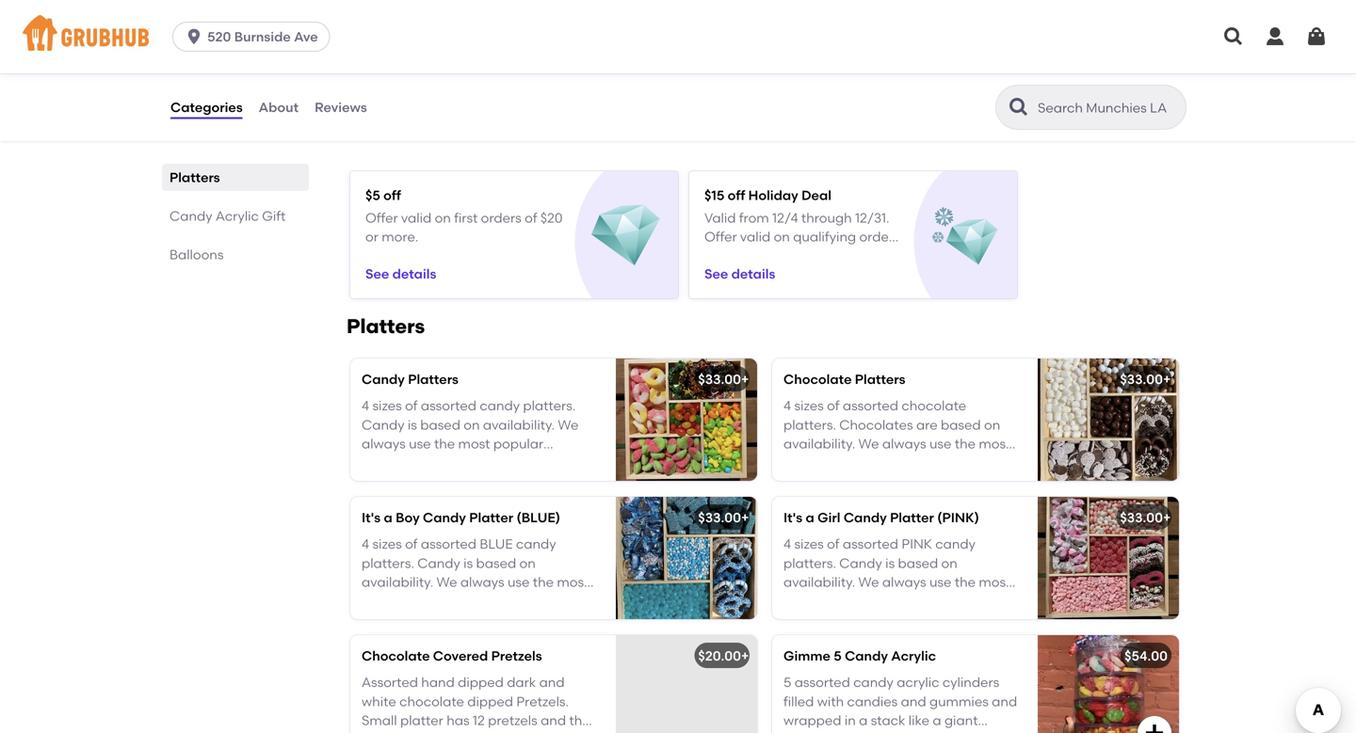 Task type: vqa. For each thing, say whether or not it's contained in the screenshot.
the left Acrylic
yes



Task type: locate. For each thing, give the bounding box(es) containing it.
platter
[[469, 510, 514, 526], [890, 510, 935, 526]]

2 see from the left
[[705, 266, 729, 282]]

520 burnside ave button
[[173, 22, 338, 52]]

valid down from
[[740, 229, 771, 245]]

platter left (pink)
[[890, 510, 935, 526]]

1 horizontal spatial svg image
[[1306, 25, 1328, 48]]

details inside button
[[393, 266, 437, 282]]

orders down 12/31.
[[860, 229, 900, 245]]

$33.00
[[699, 371, 742, 388], [1121, 371, 1164, 388], [699, 510, 742, 526], [1121, 510, 1164, 526]]

valid
[[401, 210, 432, 226], [740, 229, 771, 245]]

1 promo image from the left
[[592, 201, 661, 270]]

it's a boy candy platter (blue) image
[[616, 497, 758, 620]]

off
[[384, 187, 401, 203], [728, 187, 746, 203]]

dipped up 12
[[468, 694, 513, 710]]

offer
[[366, 210, 398, 226], [705, 229, 737, 245]]

platter left (blue)
[[469, 510, 514, 526]]

boy
[[396, 510, 420, 526]]

filled
[[784, 694, 814, 710]]

see
[[366, 266, 389, 282], [705, 266, 729, 282]]

1 horizontal spatial see
[[705, 266, 729, 282]]

svg image
[[1306, 25, 1328, 48], [185, 27, 204, 46]]

offer down $5
[[366, 210, 398, 226]]

qualifying
[[794, 229, 857, 245]]

start
[[283, 28, 314, 44]]

white
[[362, 694, 396, 710]]

off for $15
[[728, 187, 746, 203]]

$20.00 +
[[699, 648, 749, 665]]

start group order
[[283, 28, 393, 44]]

0 vertical spatial dipped
[[458, 675, 504, 691]]

0 horizontal spatial offer
[[366, 210, 398, 226]]

platter for (blue)
[[469, 510, 514, 526]]

0 horizontal spatial valid
[[401, 210, 432, 226]]

or
[[366, 229, 379, 245], [746, 248, 760, 264]]

categories
[[171, 99, 243, 115]]

0 horizontal spatial see details button
[[366, 258, 437, 291]]

about
[[259, 99, 299, 115]]

a left "boy"
[[384, 510, 393, 526]]

12/4
[[773, 210, 799, 226]]

1 vertical spatial orders
[[860, 229, 900, 245]]

1 vertical spatial 5
[[784, 675, 792, 691]]

+
[[742, 371, 749, 388], [1164, 371, 1172, 388], [742, 510, 749, 526], [1164, 510, 1172, 526], [742, 648, 749, 665]]

off right $15
[[728, 187, 746, 203]]

1 vertical spatial chocolate
[[362, 648, 430, 665]]

details inside $15 off holiday deal valid from 12/4 through 12/31. offer valid on qualifying orders of $50 or more. see details
[[732, 266, 776, 282]]

1 horizontal spatial more.
[[763, 248, 800, 264]]

a
[[384, 510, 393, 526], [806, 510, 815, 526], [859, 713, 868, 729], [933, 713, 942, 729]]

orders
[[481, 210, 522, 226], [860, 229, 900, 245]]

chocolate covered pretzels image
[[616, 636, 758, 734]]

$33.00 +
[[699, 371, 749, 388], [1121, 371, 1172, 388], [699, 510, 749, 526], [1121, 510, 1172, 526]]

covered
[[433, 648, 488, 665]]

on down 12/4
[[774, 229, 790, 245]]

candy
[[170, 208, 212, 224], [362, 371, 405, 388], [423, 510, 466, 526], [844, 510, 887, 526], [845, 648, 888, 665]]

1 horizontal spatial orders
[[860, 229, 900, 245]]

chocolate for chocolate platters
[[784, 371, 852, 388]]

cylinders
[[943, 675, 1000, 691]]

1 vertical spatial or
[[746, 248, 760, 264]]

ave
[[294, 29, 318, 45]]

and down pretzels. in the bottom left of the page
[[541, 713, 566, 729]]

1 horizontal spatial see details button
[[705, 258, 776, 291]]

1 horizontal spatial details
[[732, 266, 776, 282]]

of
[[525, 210, 538, 226], [705, 248, 717, 264]]

1 horizontal spatial or
[[746, 248, 760, 264]]

platters
[[170, 170, 220, 186], [347, 314, 425, 339], [408, 371, 459, 388], [855, 371, 906, 388]]

of left $50 on the right top of the page
[[705, 248, 717, 264]]

1 it's from the left
[[362, 510, 381, 526]]

see details
[[366, 266, 437, 282]]

0 horizontal spatial more.
[[382, 229, 419, 245]]

0 horizontal spatial it's
[[362, 510, 381, 526]]

1 horizontal spatial it's
[[784, 510, 803, 526]]

categories button
[[170, 73, 244, 141]]

0 horizontal spatial 5
[[784, 675, 792, 691]]

candy
[[854, 675, 894, 691]]

(blue)
[[517, 510, 561, 526]]

more. down 12/4
[[763, 248, 800, 264]]

1 horizontal spatial platter
[[890, 510, 935, 526]]

off inside $5 off offer valid on first orders of $20 or more.
[[384, 187, 401, 203]]

acrylic left gift
[[216, 208, 259, 224]]

has left 12
[[447, 713, 470, 729]]

details down $50 on the right top of the page
[[732, 266, 776, 282]]

it's
[[362, 510, 381, 526], [784, 510, 803, 526]]

start group order button
[[260, 20, 393, 54]]

see down $5
[[366, 266, 389, 282]]

gimme 5 candy acrylic image
[[1038, 636, 1180, 734]]

$20.00
[[699, 648, 742, 665]]

0 horizontal spatial orders
[[481, 210, 522, 226]]

1 vertical spatial on
[[774, 229, 790, 245]]

see details button down from
[[705, 258, 776, 291]]

0 horizontal spatial acrylic
[[216, 208, 259, 224]]

0 horizontal spatial on
[[435, 210, 451, 226]]

has left the 20
[[448, 733, 471, 734]]

0 horizontal spatial see
[[366, 266, 389, 282]]

0 horizontal spatial svg image
[[185, 27, 204, 46]]

2 it's from the left
[[784, 510, 803, 526]]

stack
[[871, 713, 906, 729]]

on left first
[[435, 210, 451, 226]]

orders inside $5 off offer valid on first orders of $20 or more.
[[481, 210, 522, 226]]

1 horizontal spatial off
[[728, 187, 746, 203]]

1 vertical spatial acrylic
[[892, 648, 937, 665]]

1 vertical spatial more.
[[763, 248, 800, 264]]

promo image
[[592, 201, 661, 270], [931, 201, 1000, 270]]

0 horizontal spatial details
[[393, 266, 437, 282]]

gift
[[262, 208, 286, 224]]

chocolate
[[784, 371, 852, 388], [362, 648, 430, 665]]

2 off from the left
[[728, 187, 746, 203]]

+ for candy platters
[[742, 371, 749, 388]]

of inside $15 off holiday deal valid from 12/4 through 12/31. offer valid on qualifying orders of $50 or more. see details
[[705, 248, 717, 264]]

burnside
[[234, 29, 291, 45]]

0 vertical spatial orders
[[481, 210, 522, 226]]

of left the "$20"
[[525, 210, 538, 226]]

chocolate for chocolate covered pretzels
[[362, 648, 430, 665]]

1 horizontal spatial offer
[[705, 229, 737, 245]]

0 vertical spatial of
[[525, 210, 538, 226]]

see down $50 on the right top of the page
[[705, 266, 729, 282]]

2 promo image from the left
[[931, 201, 1000, 270]]

svg image
[[1223, 25, 1246, 48], [1264, 25, 1287, 48], [170, 27, 188, 46], [1144, 722, 1166, 734]]

0 vertical spatial acrylic
[[216, 208, 259, 224]]

1 see from the left
[[366, 266, 389, 282]]

valid left first
[[401, 210, 432, 226]]

details down $5 off offer valid on first orders of $20 or more.
[[393, 266, 437, 282]]

a left girl
[[806, 510, 815, 526]]

2 see details button from the left
[[705, 258, 776, 291]]

1 horizontal spatial of
[[705, 248, 717, 264]]

0 vertical spatial chocolate
[[784, 371, 852, 388]]

0 horizontal spatial platter
[[469, 510, 514, 526]]

0 horizontal spatial promo image
[[592, 201, 661, 270]]

0 horizontal spatial or
[[366, 229, 379, 245]]

5
[[834, 648, 842, 665], [784, 675, 792, 691]]

it's for it's a girl candy platter (pink)
[[784, 510, 803, 526]]

and down acrylic
[[901, 694, 927, 710]]

chocolate platters
[[784, 371, 906, 388]]

1 horizontal spatial promo image
[[931, 201, 1000, 270]]

1 vertical spatial valid
[[740, 229, 771, 245]]

on inside $5 off offer valid on first orders of $20 or more.
[[435, 210, 451, 226]]

off inside $15 off holiday deal valid from 12/4 through 12/31. offer valid on qualifying orders of $50 or more. see details
[[728, 187, 746, 203]]

offer down valid
[[705, 229, 737, 245]]

pretzels.
[[517, 694, 569, 710]]

more.
[[382, 229, 419, 245], [763, 248, 800, 264]]

people icon image
[[260, 27, 279, 46]]

0 vertical spatial offer
[[366, 210, 398, 226]]

and up pretzels. in the bottom left of the page
[[539, 675, 565, 691]]

more. up see details
[[382, 229, 419, 245]]

1 vertical spatial of
[[705, 248, 717, 264]]

more. inside $15 off holiday deal valid from 12/4 through 12/31. offer valid on qualifying orders of $50 or more. see details
[[763, 248, 800, 264]]

$5
[[366, 187, 380, 203]]

1 off from the left
[[384, 187, 401, 203]]

assorted hand dipped dark and white chocolate dipped pretzels. small platter has 12 pretzels and the large platter has 20 pretzels. 
[[362, 675, 590, 734]]

1 horizontal spatial valid
[[740, 229, 771, 245]]

hand
[[421, 675, 455, 691]]

candy.
[[784, 733, 827, 734]]

0 horizontal spatial of
[[525, 210, 538, 226]]

1 horizontal spatial chocolate
[[784, 371, 852, 388]]

0 horizontal spatial chocolate
[[362, 648, 430, 665]]

order
[[358, 28, 393, 44]]

it's left "boy"
[[362, 510, 381, 526]]

1 horizontal spatial 5
[[834, 648, 842, 665]]

0 vertical spatial valid
[[401, 210, 432, 226]]

0 vertical spatial or
[[366, 229, 379, 245]]

1 see details button from the left
[[366, 258, 437, 291]]

platter
[[400, 713, 444, 729], [402, 733, 445, 734]]

off right $5
[[384, 187, 401, 203]]

1 vertical spatial dipped
[[468, 694, 513, 710]]

valid inside $5 off offer valid on first orders of $20 or more.
[[401, 210, 432, 226]]

0 vertical spatial on
[[435, 210, 451, 226]]

or right $50 on the right top of the page
[[746, 248, 760, 264]]

or down $5
[[366, 229, 379, 245]]

a right like
[[933, 713, 942, 729]]

dipped
[[458, 675, 504, 691], [468, 694, 513, 710]]

0 vertical spatial more.
[[382, 229, 419, 245]]

on
[[435, 210, 451, 226], [774, 229, 790, 245]]

about button
[[258, 73, 300, 141]]

see details button down $5
[[366, 258, 437, 291]]

1 horizontal spatial on
[[774, 229, 790, 245]]

see details button for valid
[[705, 258, 776, 291]]

1 vertical spatial has
[[448, 733, 471, 734]]

dipped down covered
[[458, 675, 504, 691]]

1 details from the left
[[393, 266, 437, 282]]

5 right gimme
[[834, 648, 842, 665]]

+ for it's a boy candy platter (blue)
[[742, 510, 749, 526]]

$33.00 for it's a boy candy platter (blue)
[[699, 510, 742, 526]]

520 burnside ave
[[207, 29, 318, 45]]

1 platter from the left
[[469, 510, 514, 526]]

2 platter from the left
[[890, 510, 935, 526]]

first
[[454, 210, 478, 226]]

offer inside $15 off holiday deal valid from 12/4 through 12/31. offer valid on qualifying orders of $50 or more. see details
[[705, 229, 737, 245]]

acrylic up acrylic
[[892, 648, 937, 665]]

orders right first
[[481, 210, 522, 226]]

it's left girl
[[784, 510, 803, 526]]

$33.00 for chocolate platters
[[1121, 371, 1164, 388]]

2 details from the left
[[732, 266, 776, 282]]

1 vertical spatial offer
[[705, 229, 737, 245]]

see details button
[[366, 258, 437, 291], [705, 258, 776, 291]]

svg image inside 520 burnside ave button
[[185, 27, 204, 46]]

5 up filled
[[784, 675, 792, 691]]

0 horizontal spatial off
[[384, 187, 401, 203]]

preorder
[[192, 28, 249, 44]]

details
[[393, 266, 437, 282], [732, 266, 776, 282]]

5 inside 5 assorted candy acrylic cylinders filled with candies and gummies and wrapped in a stack like a giant candy.
[[784, 675, 792, 691]]



Task type: describe. For each thing, give the bounding box(es) containing it.
reviews
[[315, 99, 367, 115]]

platter for (pink)
[[890, 510, 935, 526]]

it's a boy candy platter (blue)
[[362, 510, 561, 526]]

12/31.
[[855, 210, 890, 226]]

acrylic
[[897, 675, 940, 691]]

+ for it's a girl candy platter (pink)
[[1164, 510, 1172, 526]]

$15
[[705, 187, 725, 203]]

reviews button
[[314, 73, 368, 141]]

more. inside $5 off offer valid on first orders of $20 or more.
[[382, 229, 419, 245]]

$15 off holiday deal valid from 12/4 through 12/31. offer valid on qualifying orders of $50 or more. see details
[[705, 187, 900, 282]]

or inside $5 off offer valid on first orders of $20 or more.
[[366, 229, 379, 245]]

main navigation navigation
[[0, 0, 1357, 73]]

$33.00 + for it's a boy candy platter (blue)
[[699, 510, 749, 526]]

and down cylinders
[[992, 694, 1018, 710]]

like
[[909, 713, 930, 729]]

+ for chocolate covered pretzels
[[742, 648, 749, 665]]

gimme
[[784, 648, 831, 665]]

valid
[[705, 210, 736, 226]]

the
[[569, 713, 590, 729]]

candy platters
[[362, 371, 459, 388]]

0 vertical spatial has
[[447, 713, 470, 729]]

on inside $15 off holiday deal valid from 12/4 through 12/31. offer valid on qualifying orders of $50 or more. see details
[[774, 229, 790, 245]]

it's a girl candy platter (pink) image
[[1038, 497, 1180, 620]]

$54.00
[[1125, 648, 1168, 665]]

dark
[[507, 675, 536, 691]]

chocolate platters image
[[1038, 359, 1180, 481]]

0 vertical spatial platter
[[400, 713, 444, 729]]

pretzels
[[492, 648, 542, 665]]

balloons
[[170, 247, 224, 263]]

5 assorted candy acrylic cylinders filled with candies and gummies and wrapped in a stack like a giant candy.
[[784, 675, 1018, 734]]

preorder button
[[170, 20, 249, 54]]

Search Munchies LA search field
[[1036, 99, 1181, 117]]

$33.00 + for it's a girl candy platter (pink)
[[1121, 510, 1172, 526]]

large
[[362, 733, 399, 734]]

giant
[[945, 713, 978, 729]]

from
[[740, 210, 769, 226]]

520
[[207, 29, 231, 45]]

a right in
[[859, 713, 868, 729]]

it's a girl candy platter (pink)
[[784, 510, 980, 526]]

see details button for more.
[[366, 258, 437, 291]]

group
[[317, 28, 355, 44]]

through
[[802, 210, 852, 226]]

$33.00 + for chocolate platters
[[1121, 371, 1172, 388]]

in
[[845, 713, 856, 729]]

$5 off offer valid on first orders of $20 or more.
[[366, 187, 563, 245]]

orders inside $15 off holiday deal valid from 12/4 through 12/31. offer valid on qualifying orders of $50 or more. see details
[[860, 229, 900, 245]]

$33.00 for candy platters
[[699, 371, 742, 388]]

$50
[[721, 248, 743, 264]]

pretzels.
[[493, 733, 546, 734]]

gimme 5 candy acrylic
[[784, 648, 937, 665]]

$33.00 + for candy platters
[[699, 371, 749, 388]]

1 horizontal spatial acrylic
[[892, 648, 937, 665]]

see inside $15 off holiday deal valid from 12/4 through 12/31. offer valid on qualifying orders of $50 or more. see details
[[705, 266, 729, 282]]

it's for it's a boy candy platter (blue)
[[362, 510, 381, 526]]

or inside $15 off holiday deal valid from 12/4 through 12/31. offer valid on qualifying orders of $50 or more. see details
[[746, 248, 760, 264]]

assorted
[[362, 675, 418, 691]]

svg image inside preorder button
[[170, 27, 188, 46]]

promo image for offer valid on first orders of $20 or more.
[[592, 201, 661, 270]]

1 vertical spatial platter
[[402, 733, 445, 734]]

chocolate covered pretzels
[[362, 648, 542, 665]]

valid inside $15 off holiday deal valid from 12/4 through 12/31. offer valid on qualifying orders of $50 or more. see details
[[740, 229, 771, 245]]

promo image for valid from 12/4 through 12/31. offer valid on qualifying orders of $50 or more.
[[931, 201, 1000, 270]]

candy acrylic gift
[[170, 208, 286, 224]]

deal
[[802, 187, 832, 203]]

off for $5
[[384, 187, 401, 203]]

girl
[[818, 510, 841, 526]]

of inside $5 off offer valid on first orders of $20 or more.
[[525, 210, 538, 226]]

candies
[[848, 694, 898, 710]]

chocolate
[[400, 694, 464, 710]]

offer inside $5 off offer valid on first orders of $20 or more.
[[366, 210, 398, 226]]

pretzels
[[488, 713, 538, 729]]

12
[[473, 713, 485, 729]]

holiday
[[749, 187, 799, 203]]

gummies
[[930, 694, 989, 710]]

(pink)
[[938, 510, 980, 526]]

$20
[[541, 210, 563, 226]]

wrapped
[[784, 713, 842, 729]]

assorted
[[795, 675, 851, 691]]

0 vertical spatial 5
[[834, 648, 842, 665]]

see inside button
[[366, 266, 389, 282]]

+ for chocolate platters
[[1164, 371, 1172, 388]]

small
[[362, 713, 397, 729]]

candy platters image
[[616, 359, 758, 481]]

$33.00 for it's a girl candy platter (pink)
[[1121, 510, 1164, 526]]

with
[[818, 694, 844, 710]]

search icon image
[[1008, 96, 1031, 119]]

20
[[474, 733, 490, 734]]



